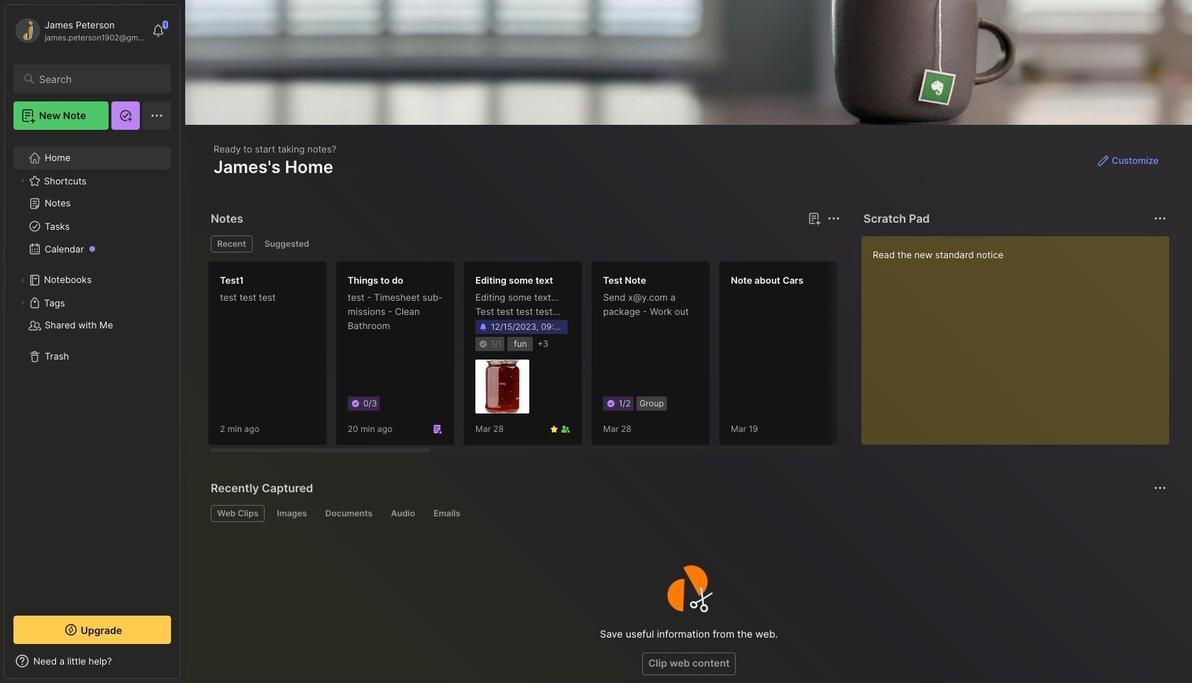 Task type: describe. For each thing, give the bounding box(es) containing it.
expand tags image
[[18, 299, 27, 307]]

Start writing… text field
[[873, 236, 1169, 434]]

WHAT'S NEW field
[[5, 650, 180, 673]]

thumbnail image
[[476, 360, 529, 414]]

more actions image
[[1152, 480, 1169, 497]]

1 tab list from the top
[[211, 236, 838, 253]]

Account field
[[13, 16, 145, 45]]

tree inside "main" element
[[5, 138, 180, 603]]

1 more actions image from the left
[[825, 210, 842, 227]]

2 more actions image from the left
[[1152, 210, 1169, 227]]



Task type: locate. For each thing, give the bounding box(es) containing it.
tab list
[[211, 236, 838, 253], [211, 505, 1165, 522]]

expand notebooks image
[[18, 276, 27, 285]]

row group
[[208, 261, 1192, 454]]

Search text field
[[39, 72, 158, 86]]

tab
[[211, 236, 252, 253], [258, 236, 316, 253], [211, 505, 265, 522], [271, 505, 313, 522], [319, 505, 379, 522], [385, 505, 422, 522], [427, 505, 467, 522]]

0 vertical spatial tab list
[[211, 236, 838, 253]]

click to collapse image
[[179, 657, 190, 674]]

None search field
[[39, 70, 158, 87]]

1 vertical spatial tab list
[[211, 505, 1165, 522]]

none search field inside "main" element
[[39, 70, 158, 87]]

main element
[[0, 0, 185, 683]]

2 tab list from the top
[[211, 505, 1165, 522]]

1 horizontal spatial more actions image
[[1152, 210, 1169, 227]]

tree
[[5, 138, 180, 603]]

More actions field
[[824, 209, 844, 229], [1150, 209, 1170, 229], [1150, 478, 1170, 498]]

0 horizontal spatial more actions image
[[825, 210, 842, 227]]

more actions image
[[825, 210, 842, 227], [1152, 210, 1169, 227]]



Task type: vqa. For each thing, say whether or not it's contained in the screenshot.
Click to collapse icon
yes



